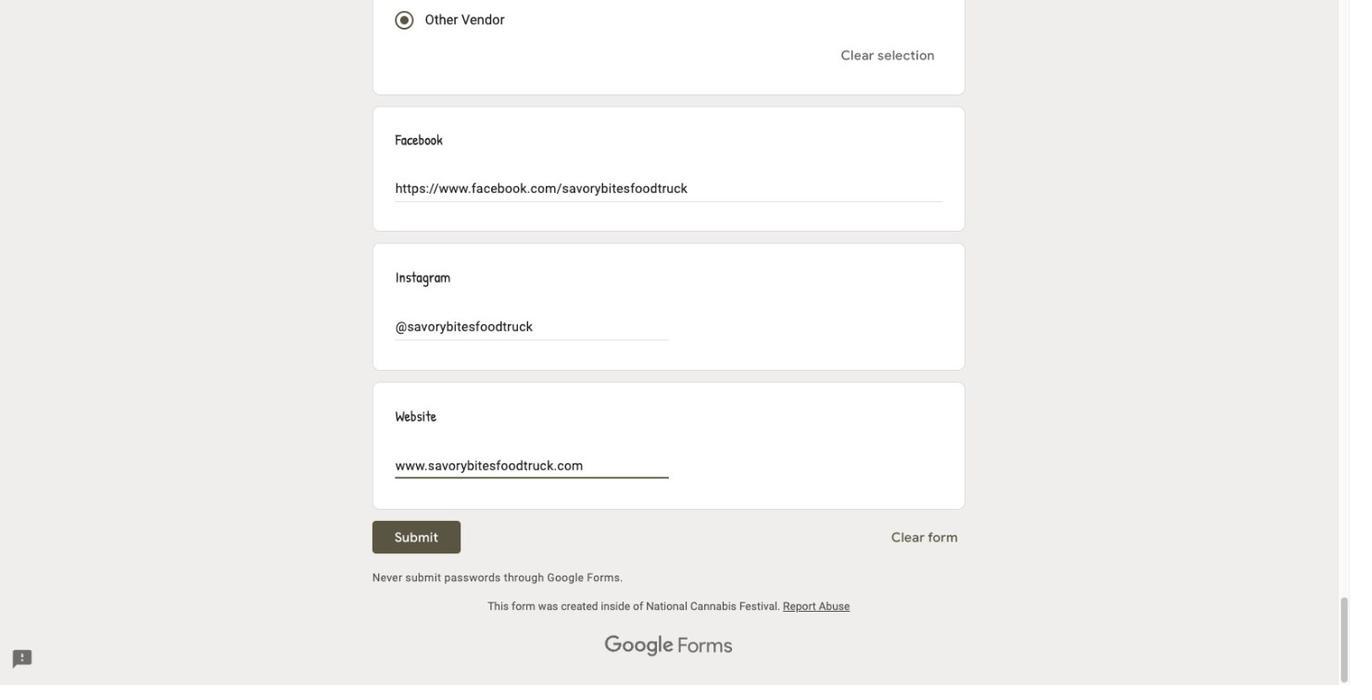 Task type: locate. For each thing, give the bounding box(es) containing it.
None text field
[[396, 179, 943, 201], [396, 316, 669, 338], [396, 455, 669, 477], [396, 179, 943, 201], [396, 316, 669, 338], [396, 455, 669, 477]]

list
[[373, 0, 966, 510]]

other vendor image
[[401, 16, 409, 24]]

report a problem to google image
[[11, 649, 33, 671]]



Task type: describe. For each thing, give the bounding box(es) containing it.
google image
[[605, 635, 674, 658]]

Other Vendor radio
[[396, 11, 414, 29]]



Task type: vqa. For each thing, say whether or not it's contained in the screenshot.
Other Vendor radio
yes



